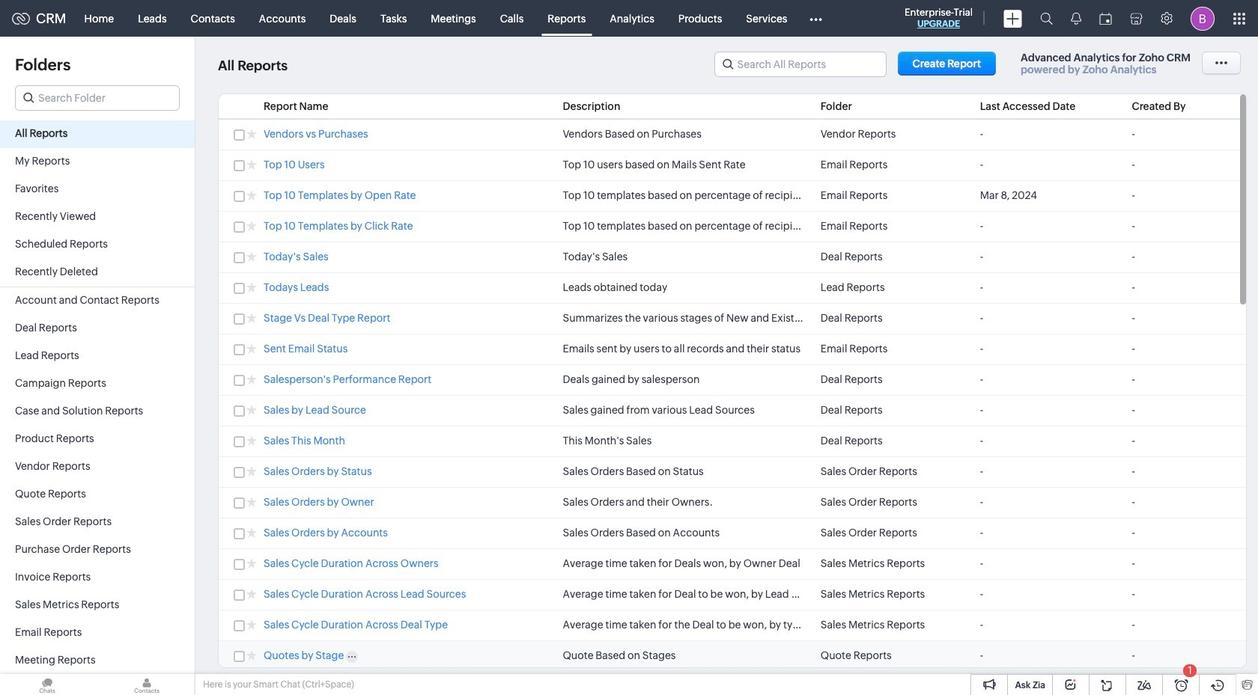 Task type: locate. For each thing, give the bounding box(es) containing it.
contacts image
[[100, 675, 194, 696]]

create menu element
[[995, 0, 1031, 36]]

search image
[[1040, 12, 1053, 25]]

Search Folder text field
[[16, 86, 179, 110]]

profile image
[[1191, 6, 1215, 30]]

search element
[[1031, 0, 1062, 37]]

create menu image
[[1004, 9, 1022, 27]]



Task type: vqa. For each thing, say whether or not it's contained in the screenshot.
THE SEARCH text box on the top left of page
no



Task type: describe. For each thing, give the bounding box(es) containing it.
logo image
[[12, 12, 30, 24]]

profile element
[[1182, 0, 1224, 36]]

signals image
[[1071, 12, 1082, 25]]

calendar image
[[1100, 12, 1112, 24]]

signals element
[[1062, 0, 1091, 37]]

Search All Reports text field
[[715, 52, 886, 76]]

chats image
[[0, 675, 94, 696]]

Other Modules field
[[800, 6, 832, 30]]



